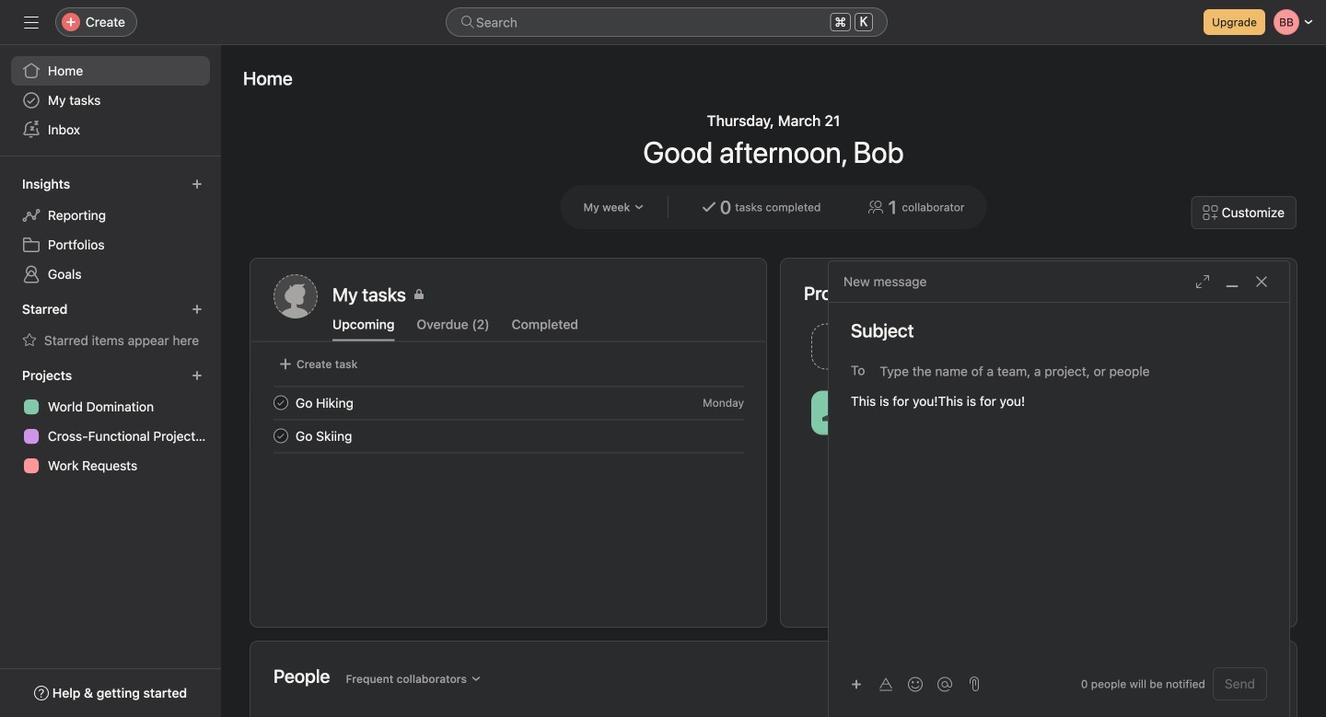 Task type: locate. For each thing, give the bounding box(es) containing it.
mark complete image for first mark complete checkbox from the top
[[270, 392, 292, 414]]

list item
[[804, 319, 1040, 375], [252, 386, 767, 420], [252, 420, 767, 453]]

new insights image
[[192, 179, 203, 190]]

global element
[[0, 45, 221, 156]]

new project or portfolio image
[[192, 370, 203, 381]]

0 vertical spatial mark complete checkbox
[[270, 392, 292, 414]]

toolbar
[[844, 671, 962, 698]]

Mark complete checkbox
[[270, 392, 292, 414], [270, 425, 292, 447]]

at mention image
[[938, 678, 953, 692]]

0 vertical spatial mark complete image
[[270, 392, 292, 414]]

rocket image
[[823, 402, 845, 424]]

dialog
[[829, 262, 1290, 718]]

None field
[[446, 7, 888, 37]]

1 vertical spatial mark complete checkbox
[[270, 425, 292, 447]]

1 vertical spatial mark complete image
[[270, 425, 292, 447]]

1 mark complete image from the top
[[270, 392, 292, 414]]

insert an object image
[[851, 679, 862, 691]]

mark complete image
[[270, 392, 292, 414], [270, 425, 292, 447]]

projects element
[[0, 359, 221, 485]]

2 mark complete image from the top
[[270, 425, 292, 447]]



Task type: describe. For each thing, give the bounding box(es) containing it.
hide sidebar image
[[24, 15, 39, 29]]

Type the name of a team, a project, or people text field
[[880, 360, 1258, 382]]

insights element
[[0, 168, 221, 293]]

Search tasks, projects, and more text field
[[446, 7, 888, 37]]

close image
[[1255, 275, 1270, 289]]

mark complete image for first mark complete checkbox from the bottom
[[270, 425, 292, 447]]

expand popout to full screen image
[[1196, 275, 1211, 289]]

2 mark complete checkbox from the top
[[270, 425, 292, 447]]

1 mark complete checkbox from the top
[[270, 392, 292, 414]]

starred element
[[0, 293, 221, 359]]

Add subject text field
[[829, 318, 1290, 344]]

add items to starred image
[[192, 304, 203, 315]]

minimize image
[[1225, 275, 1240, 289]]

add profile photo image
[[274, 275, 318, 319]]



Task type: vqa. For each thing, say whether or not it's contained in the screenshot.
Expand popout to full screen icon
yes



